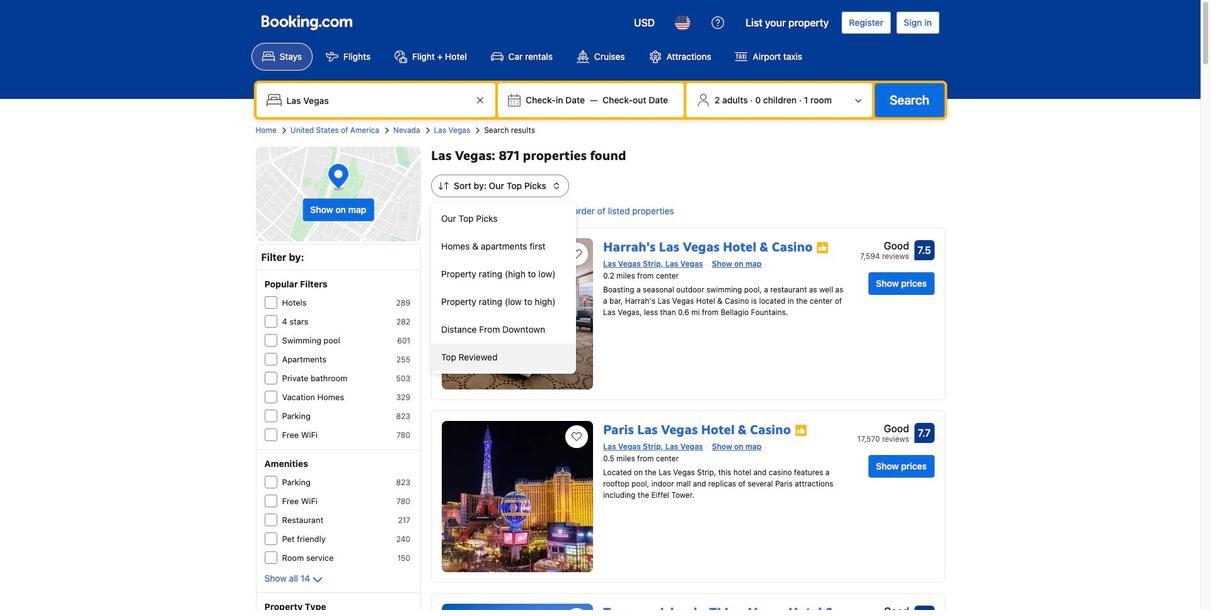 Task type: describe. For each thing, give the bounding box(es) containing it.
this property is part of our preferred partner program. it's committed to providing excellent service and good value. it'll pay us a higher commission if you make a booking. image
[[817, 241, 829, 254]]

paris las vegas hotel & casino image
[[442, 421, 593, 572]]



Task type: vqa. For each thing, say whether or not it's contained in the screenshot.
Booking.com image
yes



Task type: locate. For each thing, give the bounding box(es) containing it.
this property is part of our preferred partner program. it's committed to providing excellent service and good value. it'll pay us a higher commission if you make a booking. image for harrah's las vegas hotel & casino image
[[817, 241, 829, 254]]

Where are you going? field
[[281, 89, 473, 112]]

booking.com image
[[261, 15, 352, 30]]

this property is part of our preferred partner program. it's committed to providing excellent service and good value. it'll pay us a higher commission if you make a booking. image for paris las vegas hotel & casino image
[[795, 424, 808, 437]]

harrah's las vegas hotel & casino image
[[442, 238, 593, 390]]

this property is part of our preferred partner program. it's committed to providing excellent service and good value. it'll pay us a higher commission if you make a booking. image
[[817, 241, 829, 254], [795, 424, 808, 437], [795, 424, 808, 437]]

search results updated. las vegas: 871 properties found. element
[[431, 147, 945, 165]]



